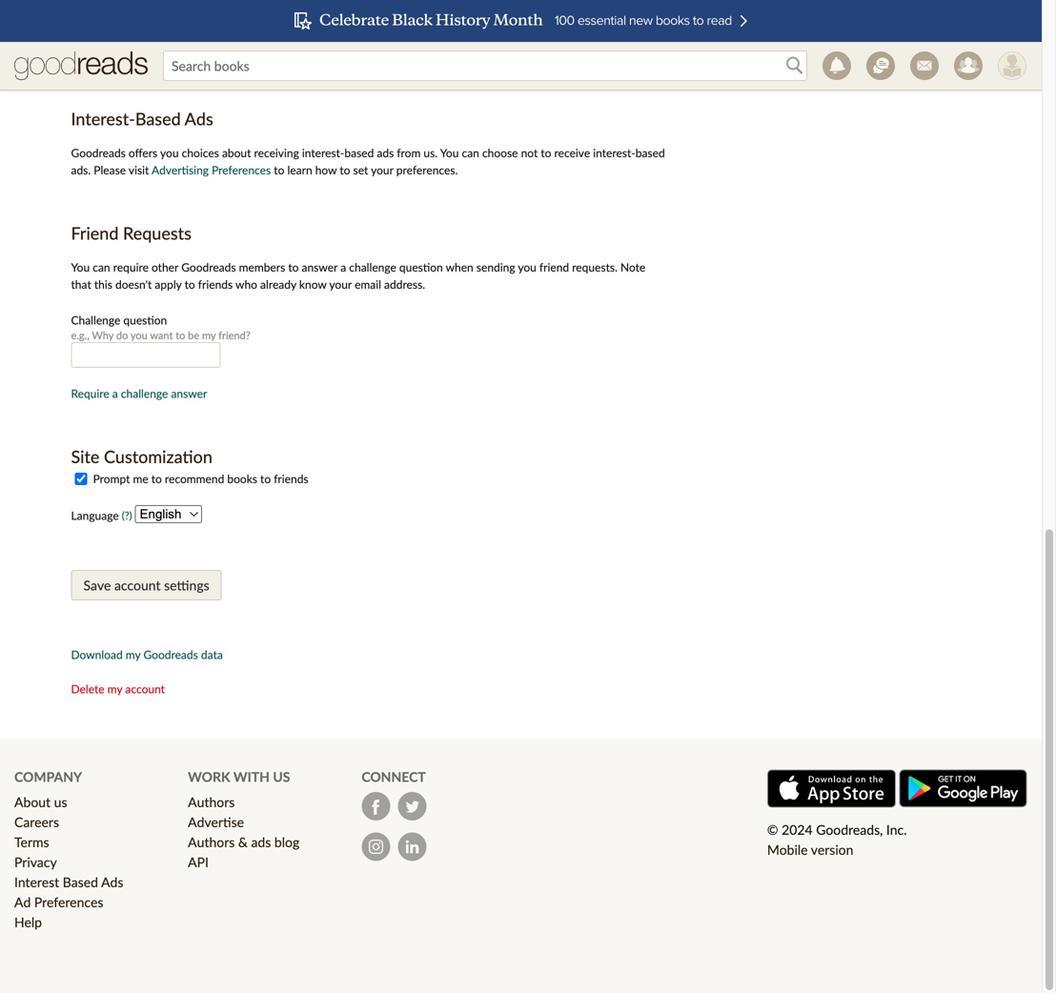 Task type: describe. For each thing, give the bounding box(es) containing it.
ads.
[[71, 163, 91, 177]]

1 authors from the top
[[188, 794, 235, 810]]

do
[[116, 329, 128, 342]]

other
[[152, 260, 178, 274]]

require
[[113, 260, 149, 274]]

data
[[201, 648, 223, 662]]

friend?
[[218, 329, 250, 342]]

advertising preferences link
[[152, 163, 271, 177]]

goodreads,
[[816, 822, 883, 838]]

0 horizontal spatial a
[[112, 387, 118, 400]]

already
[[260, 277, 296, 291]]

ads inside work with us authors advertise authors & ads blog api
[[251, 834, 271, 850]]

preferences inside company about us careers terms privacy interest based ads ad preferences help
[[34, 894, 103, 911]]

goodreads on linkedin image
[[398, 833, 427, 861]]

you inside challenge question e.g., why do you want to be my friend?
[[131, 329, 148, 342]]

Prompt me to recommend books to friends checkbox
[[75, 473, 87, 485]]

connect
[[362, 769, 426, 785]]

download app for android image
[[899, 769, 1028, 808]]

when
[[446, 260, 474, 274]]

1 horizontal spatial me
[[297, 48, 313, 62]]

privacy
[[14, 854, 57, 871]]

advertising preferences to learn how to set your preferences.
[[152, 163, 458, 177]]

be
[[188, 329, 199, 342]]

from
[[397, 146, 421, 160]]

to left set
[[340, 163, 350, 177]]

about us link
[[14, 794, 67, 810]]

search
[[245, 48, 277, 62]]

answer inside the you can require other goodreads members to answer a challenge question when sending you friend requests. note that this doesn't apply to friends who already know your email address.
[[302, 260, 338, 274]]

about
[[222, 146, 251, 160]]

you inside goodreads offers you choices about receiving interest-based ads from us.               you can choose not to receive interest-based ads.  please visit
[[440, 146, 459, 160]]

1 based from the left
[[345, 146, 374, 160]]

2024
[[782, 822, 813, 838]]

e.g.,
[[71, 329, 89, 342]]

to down receiving
[[274, 163, 284, 177]]

ads inside goodreads offers you choices about receiving interest-based ads from us.               you can choose not to receive interest-based ads.  please visit
[[377, 146, 394, 160]]

for
[[280, 48, 294, 62]]

1 horizontal spatial based
[[135, 108, 181, 129]]

members inside the you can require other goodreads members to answer a challenge question when sending you friend requests. note that this doesn't apply to friends who already know your email address.
[[239, 260, 285, 274]]

email inside the you can require other goodreads members to answer a challenge question when sending you friend requests. note that this doesn't apply to friends who already know your email address.
[[355, 277, 381, 291]]

ads inside company about us careers terms privacy interest based ads ad preferences help
[[101, 874, 123, 891]]

my for goodreads
[[126, 648, 141, 662]]

interest based ads link
[[14, 874, 123, 891]]

company about us careers terms privacy interest based ads ad preferences help
[[14, 769, 123, 931]]

recommend
[[165, 472, 224, 486]]

require
[[71, 387, 109, 400]]

privacy link
[[14, 854, 57, 871]]

Search books text field
[[163, 51, 808, 81]]

not
[[521, 146, 538, 160]]

friends inside the you can require other goodreads members to answer a challenge question when sending you friend requests. note that this doesn't apply to friends who already know your email address.
[[198, 277, 233, 291]]

visit
[[129, 163, 149, 177]]

delete my account link
[[71, 682, 165, 696]]

friend
[[540, 260, 569, 274]]

terms link
[[14, 834, 49, 850]]

by
[[316, 48, 328, 62]]

question inside the you can require other goodreads members to answer a challenge question when sending you friend requests. note that this doesn't apply to friends who already know your email address.
[[399, 260, 443, 274]]

download app for ios image
[[767, 770, 896, 808]]

0 horizontal spatial challenge
[[121, 387, 168, 400]]

choices
[[182, 146, 219, 160]]

delete my account
[[71, 682, 165, 696]]

2 based from the left
[[636, 146, 665, 160]]

interest
[[14, 874, 59, 891]]

goodreads left data
[[143, 648, 198, 662]]

company
[[14, 769, 82, 785]]

us.
[[424, 146, 438, 160]]

1 horizontal spatial your
[[371, 163, 394, 177]]

requests
[[123, 223, 192, 244]]

prompt me to recommend books to friends
[[93, 472, 309, 486]]

you inside goodreads offers you choices about receiving interest-based ads from us.               you can choose not to receive interest-based ads.  please visit
[[160, 146, 179, 160]]

Allow Goodreads members to search for me by email checkbox
[[75, 49, 87, 61]]

to down customization
[[151, 472, 162, 486]]

download my goodreads data
[[71, 648, 223, 662]]

language
[[71, 509, 119, 522]]

require a challenge answer
[[71, 387, 207, 400]]

download
[[71, 648, 123, 662]]

why
[[92, 329, 114, 342]]

based inside company about us careers terms privacy interest based ads ad preferences help
[[63, 874, 98, 891]]

sending
[[477, 260, 515, 274]]

customization
[[104, 446, 213, 467]]

us for about
[[54, 794, 67, 810]]

site
[[71, 446, 100, 467]]

goodreads right allow
[[124, 48, 179, 62]]

question inside challenge question e.g., why do you want to be my friend?
[[123, 313, 167, 327]]

allow
[[93, 48, 121, 62]]

goodreads inside goodreads offers you choices about receiving interest-based ads from us.               you can choose not to receive interest-based ads.  please visit
[[71, 146, 126, 160]]

work
[[188, 769, 230, 785]]

language (?)
[[71, 509, 132, 522]]

interest-based ads
[[71, 108, 213, 129]]

site customization
[[71, 446, 213, 467]]

terry turtle image
[[998, 51, 1027, 80]]

version
[[811, 842, 854, 858]]

my for account
[[107, 682, 122, 696]]

ad preferences link
[[14, 894, 103, 911]]

how
[[315, 163, 337, 177]]

can inside the you can require other goodreads members to answer a challenge question when sending you friend requests. note that this doesn't apply to friends who already know your email address.
[[93, 260, 110, 274]]

note
[[621, 260, 646, 274]]

©
[[767, 822, 779, 838]]

download my goodreads data link
[[71, 648, 223, 662]]

help
[[14, 914, 42, 931]]

books
[[227, 472, 257, 486]]

prompt
[[93, 472, 130, 486]]

0 vertical spatial members
[[182, 48, 228, 62]]



Task type: locate. For each thing, give the bounding box(es) containing it.
0 vertical spatial preferences
[[212, 163, 271, 177]]

0 horizontal spatial based
[[63, 874, 98, 891]]

api link
[[188, 854, 209, 871]]

ads
[[185, 108, 213, 129], [101, 874, 123, 891]]

0 horizontal spatial you
[[71, 260, 90, 274]]

1 vertical spatial ads
[[101, 874, 123, 891]]

0 vertical spatial answer
[[302, 260, 338, 274]]

0 vertical spatial us
[[273, 769, 290, 785]]

authors & ads blog link
[[188, 834, 300, 850]]

(?) link
[[122, 509, 132, 522]]

to up already
[[288, 260, 299, 274]]

0 horizontal spatial friends
[[198, 277, 233, 291]]

0 horizontal spatial based
[[345, 146, 374, 160]]

None submit
[[71, 570, 222, 601]]

2 vertical spatial my
[[107, 682, 122, 696]]

1 vertical spatial answer
[[171, 387, 207, 400]]

based up ad preferences link
[[63, 874, 98, 891]]

want
[[150, 329, 173, 342]]

answer down the "challenge question" text field at the left of the page
[[171, 387, 207, 400]]

1 vertical spatial us
[[54, 794, 67, 810]]

me left by
[[297, 48, 313, 62]]

goodreads inside the you can require other goodreads members to answer a challenge question when sending you friend requests. note that this doesn't apply to friends who already know your email address.
[[181, 260, 236, 274]]

1 horizontal spatial can
[[462, 146, 479, 160]]

friends
[[198, 277, 233, 291], [274, 472, 309, 486]]

1 vertical spatial authors
[[188, 834, 235, 850]]

you inside the you can require other goodreads members to answer a challenge question when sending you friend requests. note that this doesn't apply to friends who already know your email address.
[[71, 260, 90, 274]]

0 vertical spatial your
[[371, 163, 394, 177]]

authors down advertise
[[188, 834, 235, 850]]

1 horizontal spatial preferences
[[212, 163, 271, 177]]

friend
[[71, 223, 119, 244]]

2 vertical spatial you
[[131, 329, 148, 342]]

0 horizontal spatial interest-
[[302, 146, 345, 160]]

us
[[273, 769, 290, 785], [54, 794, 67, 810]]

goodreads on instagram image
[[362, 833, 390, 861]]

0 horizontal spatial members
[[182, 48, 228, 62]]

0 vertical spatial a
[[341, 260, 346, 274]]

ads up 'choices'
[[185, 108, 213, 129]]

authors link
[[188, 794, 235, 810]]

0 vertical spatial you
[[160, 146, 179, 160]]

blog
[[275, 834, 300, 850]]

members left search
[[182, 48, 228, 62]]

mobile
[[767, 842, 808, 858]]

my
[[202, 329, 216, 342], [126, 648, 141, 662], [107, 682, 122, 696]]

terms
[[14, 834, 49, 850]]

to left search
[[231, 48, 242, 62]]

advertising
[[152, 163, 209, 177]]

to right apply at the top of page
[[185, 277, 195, 291]]

1 vertical spatial you
[[518, 260, 537, 274]]

authors up advertise
[[188, 794, 235, 810]]

that
[[71, 277, 91, 291]]

with
[[233, 769, 270, 785]]

0 horizontal spatial your
[[329, 277, 352, 291]]

challenge inside the you can require other goodreads members to answer a challenge question when sending you friend requests. note that this doesn't apply to friends who already know your email address.
[[349, 260, 396, 274]]

0 horizontal spatial can
[[93, 260, 110, 274]]

set
[[353, 163, 368, 177]]

1 vertical spatial a
[[112, 387, 118, 400]]

you left friend
[[518, 260, 537, 274]]

help link
[[14, 914, 42, 931]]

1 horizontal spatial us
[[273, 769, 290, 785]]

© 2024 goodreads, inc. mobile version
[[767, 822, 907, 858]]

1 vertical spatial you
[[71, 260, 90, 274]]

can up this at the top of the page
[[93, 260, 110, 274]]

can
[[462, 146, 479, 160], [93, 260, 110, 274]]

Challenge question text field
[[71, 342, 221, 368]]

inbox image
[[911, 51, 939, 80]]

notifications image
[[823, 51, 851, 80]]

interest-
[[71, 108, 135, 129]]

0 horizontal spatial you
[[131, 329, 148, 342]]

know
[[299, 277, 327, 291]]

your
[[371, 163, 394, 177], [329, 277, 352, 291]]

require a challenge answer link
[[71, 387, 207, 400]]

you right us.
[[440, 146, 459, 160]]

you inside the you can require other goodreads members to answer a challenge question when sending you friend requests. note that this doesn't apply to friends who already know your email address.
[[518, 260, 537, 274]]

0 horizontal spatial us
[[54, 794, 67, 810]]

0 horizontal spatial ads
[[251, 834, 271, 850]]

api
[[188, 854, 209, 871]]

2 interest- from the left
[[593, 146, 636, 160]]

0 vertical spatial authors
[[188, 794, 235, 810]]

about
[[14, 794, 51, 810]]

1 horizontal spatial based
[[636, 146, 665, 160]]

preferences down about
[[212, 163, 271, 177]]

1 horizontal spatial members
[[239, 260, 285, 274]]

1 vertical spatial can
[[93, 260, 110, 274]]

goodreads on facebook image
[[362, 792, 390, 821]]

0 vertical spatial ads
[[377, 146, 394, 160]]

1 horizontal spatial a
[[341, 260, 346, 274]]

based right receive
[[636, 146, 665, 160]]

0 vertical spatial email
[[330, 48, 357, 62]]

goodreads up "who"
[[181, 260, 236, 274]]

choose
[[482, 146, 518, 160]]

delete
[[71, 682, 105, 696]]

work with us authors advertise authors & ads blog api
[[188, 769, 300, 871]]

1 vertical spatial challenge
[[121, 387, 168, 400]]

1 vertical spatial members
[[239, 260, 285, 274]]

friends right books
[[274, 472, 309, 486]]

my group discussions image
[[867, 51, 895, 80]]

1 horizontal spatial ads
[[377, 146, 394, 160]]

us inside work with us authors advertise authors & ads blog api
[[273, 769, 290, 785]]

1 horizontal spatial interest-
[[593, 146, 636, 160]]

you right 'do'
[[131, 329, 148, 342]]

preferences
[[212, 163, 271, 177], [34, 894, 103, 911]]

members
[[182, 48, 228, 62], [239, 260, 285, 274]]

0 vertical spatial me
[[297, 48, 313, 62]]

0 vertical spatial can
[[462, 146, 479, 160]]

Search for books to add to your shelves search field
[[163, 51, 808, 81]]

can inside goodreads offers you choices about receiving interest-based ads from us.               you can choose not to receive interest-based ads.  please visit
[[462, 146, 479, 160]]

1 horizontal spatial challenge
[[349, 260, 396, 274]]

1 horizontal spatial question
[[399, 260, 443, 274]]

preferences down "interest based ads" link
[[34, 894, 103, 911]]

careers link
[[14, 814, 59, 830]]

0 vertical spatial friends
[[198, 277, 233, 291]]

1 interest- from the left
[[302, 146, 345, 160]]

1 vertical spatial me
[[133, 472, 148, 486]]

based
[[345, 146, 374, 160], [636, 146, 665, 160]]

to inside challenge question e.g., why do you want to be my friend?
[[176, 329, 185, 342]]

1 vertical spatial preferences
[[34, 894, 103, 911]]

1 vertical spatial friends
[[274, 472, 309, 486]]

goodreads on twitter image
[[398, 792, 427, 821]]

your right know
[[329, 277, 352, 291]]

ads right &
[[251, 834, 271, 850]]

1 horizontal spatial you
[[440, 146, 459, 160]]

mobile version link
[[767, 842, 854, 858]]

goodreads
[[124, 48, 179, 62], [71, 146, 126, 160], [181, 260, 236, 274], [143, 648, 198, 662]]

2 authors from the top
[[188, 834, 235, 850]]

to left be
[[176, 329, 185, 342]]

friends left "who"
[[198, 277, 233, 291]]

friend requests
[[71, 223, 192, 244]]

answer up know
[[302, 260, 338, 274]]

to right not
[[541, 146, 552, 160]]

my inside challenge question e.g., why do you want to be my friend?
[[202, 329, 216, 342]]

menu
[[276, 42, 767, 90]]

goodreads up please
[[71, 146, 126, 160]]

us right with
[[273, 769, 290, 785]]

(?)
[[122, 509, 132, 522]]

challenge
[[71, 313, 120, 327]]

your right set
[[371, 163, 394, 177]]

goodreads offers you choices about receiving interest-based ads from us.               you can choose not to receive interest-based ads.  please visit
[[71, 146, 665, 177]]

1 horizontal spatial ads
[[185, 108, 213, 129]]

1 vertical spatial based
[[63, 874, 98, 891]]

you up that
[[71, 260, 90, 274]]

receive
[[554, 146, 590, 160]]

this
[[94, 277, 112, 291]]

can left the choose
[[462, 146, 479, 160]]

address.
[[384, 277, 425, 291]]

&
[[238, 834, 248, 850]]

0 vertical spatial my
[[202, 329, 216, 342]]

to inside goodreads offers you choices about receiving interest-based ads from us.               you can choose not to receive interest-based ads.  please visit
[[541, 146, 552, 160]]

1 vertical spatial your
[[329, 277, 352, 291]]

a
[[341, 260, 346, 274], [112, 387, 118, 400]]

question up address.
[[399, 260, 443, 274]]

challenge down the "challenge question" text field at the left of the page
[[121, 387, 168, 400]]

authors
[[188, 794, 235, 810], [188, 834, 235, 850]]

who
[[236, 277, 257, 291]]

0 horizontal spatial preferences
[[34, 894, 103, 911]]

apply
[[155, 277, 182, 291]]

1 vertical spatial ads
[[251, 834, 271, 850]]

allow goodreads members to search for me by email
[[93, 48, 357, 62]]

challenge up address.
[[349, 260, 396, 274]]

email right by
[[330, 48, 357, 62]]

ad
[[14, 894, 31, 911]]

you
[[440, 146, 459, 160], [71, 260, 90, 274]]

0 horizontal spatial ads
[[101, 874, 123, 891]]

learn
[[287, 163, 312, 177]]

requests.
[[572, 260, 618, 274]]

interest- right receive
[[593, 146, 636, 160]]

0 vertical spatial you
[[440, 146, 459, 160]]

members up "who"
[[239, 260, 285, 274]]

1 horizontal spatial answer
[[302, 260, 338, 274]]

0 vertical spatial question
[[399, 260, 443, 274]]

us inside company about us careers terms privacy interest based ads ad preferences help
[[54, 794, 67, 810]]

1 horizontal spatial you
[[160, 146, 179, 160]]

you
[[160, 146, 179, 160], [518, 260, 537, 274], [131, 329, 148, 342]]

0 vertical spatial challenge
[[349, 260, 396, 274]]

0 horizontal spatial question
[[123, 313, 167, 327]]

0 vertical spatial ads
[[185, 108, 213, 129]]

email left address.
[[355, 277, 381, 291]]

1 horizontal spatial friends
[[274, 472, 309, 486]]

my right be
[[202, 329, 216, 342]]

doesn't
[[115, 277, 152, 291]]

interest-
[[302, 146, 345, 160], [593, 146, 636, 160]]

1 vertical spatial question
[[123, 313, 167, 327]]

0 horizontal spatial answer
[[171, 387, 207, 400]]

us right about
[[54, 794, 67, 810]]

me down site customization
[[133, 472, 148, 486]]

receiving
[[254, 146, 299, 160]]

advertise link
[[188, 814, 244, 830]]

email
[[330, 48, 357, 62], [355, 277, 381, 291]]

you up advertising
[[160, 146, 179, 160]]

1 horizontal spatial my
[[126, 648, 141, 662]]

0 horizontal spatial me
[[133, 472, 148, 486]]

friend requests image
[[954, 51, 983, 80]]

to
[[231, 48, 242, 62], [541, 146, 552, 160], [274, 163, 284, 177], [340, 163, 350, 177], [288, 260, 299, 274], [185, 277, 195, 291], [176, 329, 185, 342], [151, 472, 162, 486], [260, 472, 271, 486]]

based up set
[[345, 146, 374, 160]]

my right download
[[126, 648, 141, 662]]

offers
[[129, 146, 158, 160]]

advertise
[[188, 814, 244, 830]]

ads left "from"
[[377, 146, 394, 160]]

based up offers
[[135, 108, 181, 129]]

account
[[125, 682, 165, 696]]

inc.
[[887, 822, 907, 838]]

us for with
[[273, 769, 290, 785]]

0 horizontal spatial my
[[107, 682, 122, 696]]

2 horizontal spatial you
[[518, 260, 537, 274]]

ads up ad preferences link
[[101, 874, 123, 891]]

my right delete at left
[[107, 682, 122, 696]]

1 vertical spatial email
[[355, 277, 381, 291]]

2 horizontal spatial my
[[202, 329, 216, 342]]

challenge question e.g., why do you want to be my friend?
[[71, 313, 250, 342]]

0 vertical spatial based
[[135, 108, 181, 129]]

1 vertical spatial my
[[126, 648, 141, 662]]

your inside the you can require other goodreads members to answer a challenge question when sending you friend requests. note that this doesn't apply to friends who already know your email address.
[[329, 277, 352, 291]]

question up want
[[123, 313, 167, 327]]

challenge
[[349, 260, 396, 274], [121, 387, 168, 400]]

to right books
[[260, 472, 271, 486]]

interest- up how
[[302, 146, 345, 160]]

a inside the you can require other goodreads members to answer a challenge question when sending you friend requests. note that this doesn't apply to friends who already know your email address.
[[341, 260, 346, 274]]



Task type: vqa. For each thing, say whether or not it's contained in the screenshot.
(?) Link
yes



